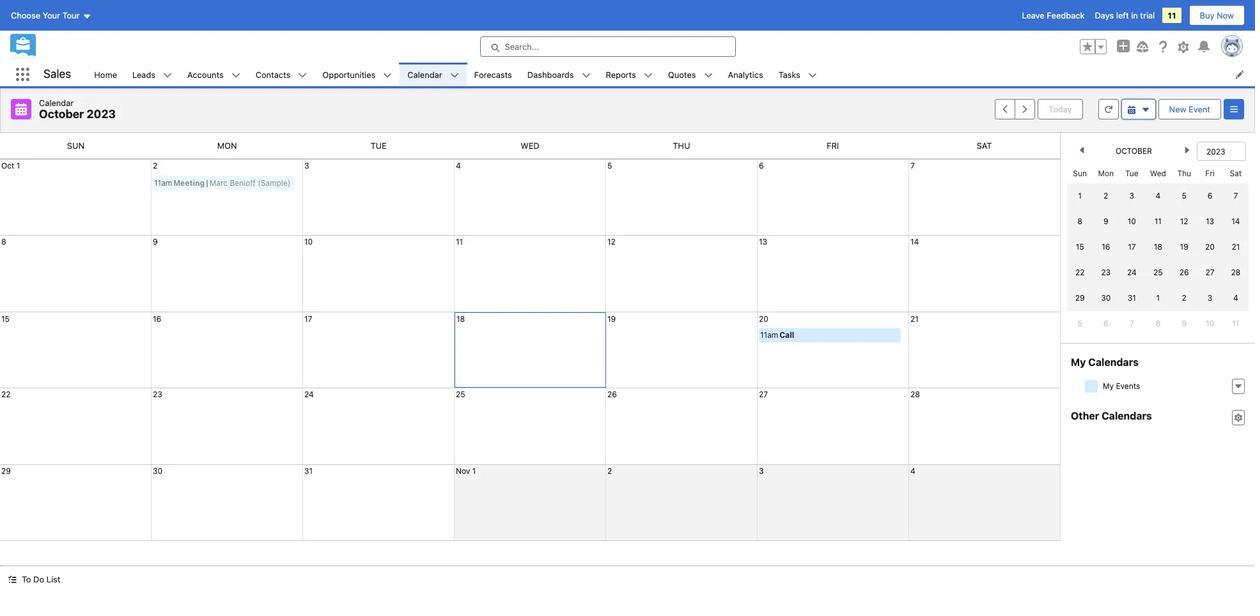 Task type: locate. For each thing, give the bounding box(es) containing it.
1 vertical spatial 10
[[304, 238, 313, 247]]

2 horizontal spatial 10
[[1206, 319, 1215, 329]]

10 button
[[304, 238, 313, 247]]

text default image for contacts
[[298, 71, 307, 80]]

0 vertical spatial sun
[[67, 141, 84, 151]]

1 horizontal spatial 2 button
[[608, 467, 612, 476]]

1 vertical spatial 24
[[304, 390, 314, 400]]

leads list item
[[125, 63, 180, 86]]

0 vertical spatial october
[[39, 107, 84, 121]]

tasks
[[779, 69, 801, 80]]

new event
[[1170, 104, 1211, 114]]

search... button
[[480, 36, 736, 57]]

event
[[1189, 104, 1211, 114]]

0 horizontal spatial 18
[[457, 315, 465, 324]]

19 button
[[608, 315, 616, 324]]

0 vertical spatial fri
[[827, 141, 839, 151]]

1 horizontal spatial 18
[[1154, 242, 1163, 252]]

group down days
[[1080, 39, 1107, 54]]

quotes
[[668, 69, 696, 80]]

0 vertical spatial 30
[[1102, 294, 1111, 303]]

text default image
[[231, 71, 240, 80], [298, 71, 307, 80], [383, 71, 392, 80], [644, 71, 653, 80], [704, 71, 713, 80], [1234, 414, 1243, 423]]

opportunities list item
[[315, 63, 400, 86]]

0 vertical spatial mon
[[217, 141, 237, 151]]

fri
[[827, 141, 839, 151], [1206, 169, 1215, 178]]

1 vertical spatial wed
[[1150, 169, 1167, 178]]

accounts link
[[180, 63, 231, 86]]

reports
[[606, 69, 636, 80]]

1 vertical spatial 3 button
[[759, 467, 764, 476]]

text default image inside calendar list item
[[450, 71, 459, 80]]

0 vertical spatial 21
[[1232, 242, 1240, 252]]

feedback
[[1047, 10, 1085, 20]]

11am down 20 button
[[760, 331, 779, 340]]

0 horizontal spatial 20
[[759, 315, 769, 324]]

0 vertical spatial 11am
[[154, 178, 172, 188]]

0 horizontal spatial wed
[[521, 141, 540, 151]]

0 horizontal spatial 26
[[608, 390, 617, 400]]

2 vertical spatial 10
[[1206, 319, 1215, 329]]

text default image
[[163, 71, 172, 80], [450, 71, 459, 80], [582, 71, 591, 80], [808, 71, 817, 80], [1234, 382, 1243, 391], [8, 576, 17, 585]]

28 button
[[911, 390, 920, 400]]

(sample)
[[258, 178, 291, 188]]

18
[[1154, 242, 1163, 252], [457, 315, 465, 324]]

to do list button
[[0, 567, 68, 593]]

left
[[1117, 10, 1129, 20]]

oct 1 button
[[1, 161, 20, 171]]

calendars up my events
[[1089, 357, 1139, 368]]

reports link
[[598, 63, 644, 86]]

11am for 11am call
[[760, 331, 779, 340]]

text default image inside contacts list item
[[298, 71, 307, 80]]

0 horizontal spatial 21
[[911, 315, 919, 324]]

30 inside "grid"
[[1102, 294, 1111, 303]]

2023
[[87, 107, 116, 121]]

0 vertical spatial group
[[1080, 39, 1107, 54]]

1 vertical spatial 9
[[153, 238, 158, 247]]

calendar list item
[[400, 63, 467, 86]]

accounts list item
[[180, 63, 248, 86]]

1
[[17, 161, 20, 171], [1079, 191, 1082, 201], [1157, 294, 1160, 303], [472, 467, 476, 476]]

calendars
[[1089, 357, 1139, 368], [1102, 411, 1152, 422]]

0 vertical spatial 27
[[1206, 268, 1215, 278]]

13
[[1206, 217, 1215, 226], [759, 238, 768, 247]]

2 horizontal spatial 7
[[1234, 191, 1238, 201]]

quotes list item
[[661, 63, 721, 86]]

0 horizontal spatial 5
[[608, 161, 612, 171]]

0 horizontal spatial 8
[[1, 238, 6, 247]]

1 vertical spatial calendar
[[39, 98, 74, 108]]

28
[[1231, 268, 1241, 278], [911, 390, 920, 400]]

1 vertical spatial 8
[[1, 238, 6, 247]]

october
[[39, 107, 84, 121], [1116, 146, 1153, 156]]

1 vertical spatial 4 button
[[911, 467, 916, 476]]

20
[[1206, 242, 1215, 252], [759, 315, 769, 324]]

1 vertical spatial my
[[1103, 382, 1114, 391]]

1 horizontal spatial 13
[[1206, 217, 1215, 226]]

trial
[[1141, 10, 1155, 20]]

7
[[911, 161, 915, 171], [1234, 191, 1238, 201], [1130, 319, 1134, 329]]

text default image inside leads list item
[[163, 71, 172, 80]]

search...
[[505, 42, 539, 52]]

1 horizontal spatial 6
[[1104, 319, 1109, 329]]

11am left meeting link at the left top of the page
[[154, 178, 172, 188]]

sales
[[43, 67, 71, 81]]

1 vertical spatial 26
[[608, 390, 617, 400]]

0 horizontal spatial 22
[[1, 390, 11, 400]]

24
[[1128, 268, 1137, 278], [304, 390, 314, 400]]

16 button
[[153, 315, 161, 324]]

2 button
[[153, 161, 158, 171], [608, 467, 612, 476]]

list
[[87, 63, 1256, 86]]

other
[[1071, 411, 1100, 422]]

0 horizontal spatial 16
[[153, 315, 161, 324]]

1 vertical spatial october
[[1116, 146, 1153, 156]]

grid
[[1067, 164, 1249, 337]]

group
[[1080, 39, 1107, 54], [995, 99, 1036, 120]]

group left today
[[995, 99, 1036, 120]]

my right hide items image
[[1103, 382, 1114, 391]]

1 vertical spatial 14
[[911, 238, 919, 247]]

text default image for reports
[[644, 71, 653, 80]]

1 vertical spatial tue
[[1126, 169, 1139, 178]]

0 horizontal spatial 6
[[759, 161, 764, 171]]

1 vertical spatial 21
[[911, 315, 919, 324]]

1 vertical spatial 22
[[1, 390, 11, 400]]

opportunities
[[323, 69, 376, 80]]

22 button
[[1, 390, 11, 400]]

2 horizontal spatial 5
[[1182, 191, 1187, 201]]

0 vertical spatial 19
[[1180, 242, 1189, 252]]

calendar inside calendar october 2023
[[39, 98, 74, 108]]

days
[[1095, 10, 1114, 20]]

0 vertical spatial 23
[[1102, 268, 1111, 278]]

0 vertical spatial 15
[[1076, 242, 1085, 252]]

0 vertical spatial 10
[[1128, 217, 1137, 226]]

text default image for dashboards
[[582, 71, 591, 80]]

1 horizontal spatial 21
[[1232, 242, 1240, 252]]

1 vertical spatial 18
[[457, 315, 465, 324]]

mon
[[217, 141, 237, 151], [1098, 169, 1114, 178]]

25 button
[[456, 390, 465, 400]]

1 horizontal spatial fri
[[1206, 169, 1215, 178]]

1 horizontal spatial 31
[[1128, 294, 1136, 303]]

15 inside "grid"
[[1076, 242, 1085, 252]]

29
[[1076, 294, 1085, 303], [1, 467, 11, 476]]

text default image inside tasks list item
[[808, 71, 817, 80]]

text default image inside quotes list item
[[704, 71, 713, 80]]

0 vertical spatial 7
[[911, 161, 915, 171]]

21
[[1232, 242, 1240, 252], [911, 315, 919, 324]]

my up hide items image
[[1071, 357, 1086, 368]]

23
[[1102, 268, 1111, 278], [153, 390, 162, 400]]

text default image inside opportunities list item
[[383, 71, 392, 80]]

text default image inside dashboards list item
[[582, 71, 591, 80]]

tue
[[371, 141, 387, 151], [1126, 169, 1139, 178]]

leads
[[132, 69, 155, 80]]

choose
[[11, 10, 40, 20]]

calendar inside list item
[[408, 69, 442, 80]]

0 horizontal spatial 25
[[456, 390, 465, 400]]

2
[[153, 161, 158, 171], [1104, 191, 1109, 201], [1182, 294, 1187, 303], [608, 467, 612, 476]]

grid containing sun
[[1067, 164, 1249, 337]]

text default image inside accounts list item
[[231, 71, 240, 80]]

text default image for opportunities
[[383, 71, 392, 80]]

1 horizontal spatial 17
[[1128, 242, 1136, 252]]

3
[[304, 161, 309, 171], [1130, 191, 1135, 201], [1208, 294, 1213, 303], [759, 467, 764, 476]]

17
[[1128, 242, 1136, 252], [304, 315, 312, 324]]

22
[[1076, 268, 1085, 278], [1, 390, 11, 400]]

text default image inside reports list item
[[644, 71, 653, 80]]

1 vertical spatial 5
[[1182, 191, 1187, 201]]

1 vertical spatial 15
[[1, 315, 10, 324]]

2 horizontal spatial 6
[[1208, 191, 1213, 201]]

1 horizontal spatial group
[[1080, 39, 1107, 54]]

0 vertical spatial my
[[1071, 357, 1086, 368]]

1 vertical spatial 12
[[608, 238, 616, 247]]

today
[[1049, 104, 1072, 114]]

0 horizontal spatial 17
[[304, 315, 312, 324]]

new
[[1170, 104, 1187, 114]]

dashboards link
[[520, 63, 582, 86]]

october inside calendar october 2023
[[39, 107, 84, 121]]

1 vertical spatial sun
[[1073, 169, 1087, 178]]

1 horizontal spatial 16
[[1102, 242, 1111, 252]]

calendar for calendar
[[408, 69, 442, 80]]

1 horizontal spatial 26
[[1180, 268, 1189, 278]]

text default image for leads
[[163, 71, 172, 80]]

1 vertical spatial group
[[995, 99, 1036, 120]]

14
[[1232, 217, 1240, 226], [911, 238, 919, 247]]

0 horizontal spatial 29
[[1, 467, 11, 476]]

20 button
[[759, 315, 769, 324]]

0 horizontal spatial 19
[[608, 315, 616, 324]]

sun
[[67, 141, 84, 151], [1073, 169, 1087, 178]]

1 horizontal spatial 15
[[1076, 242, 1085, 252]]

26
[[1180, 268, 1189, 278], [608, 390, 617, 400]]

0 vertical spatial 18
[[1154, 242, 1163, 252]]

opportunities link
[[315, 63, 383, 86]]

tue inside "grid"
[[1126, 169, 1139, 178]]

calendars down the events
[[1102, 411, 1152, 422]]

12
[[1181, 217, 1189, 226], [608, 238, 616, 247]]

0 horizontal spatial 2 button
[[153, 161, 158, 171]]

1 horizontal spatial 23
[[1102, 268, 1111, 278]]

1 horizontal spatial 7
[[1130, 319, 1134, 329]]

8
[[1078, 217, 1083, 226], [1, 238, 6, 247], [1156, 319, 1161, 329]]

24 button
[[304, 390, 314, 400]]

sun inside "grid"
[[1073, 169, 1087, 178]]

text default image for calendar
[[450, 71, 459, 80]]

0 vertical spatial tue
[[371, 141, 387, 151]]

0 vertical spatial 29
[[1076, 294, 1085, 303]]

text default image for accounts
[[231, 71, 240, 80]]

30
[[1102, 294, 1111, 303], [153, 467, 163, 476]]

1 vertical spatial thu
[[1178, 169, 1192, 178]]

2 horizontal spatial 8
[[1156, 319, 1161, 329]]

0 vertical spatial 3 button
[[304, 161, 309, 171]]

11
[[1168, 10, 1177, 20], [1155, 217, 1162, 226], [456, 238, 463, 247], [1233, 319, 1240, 329]]

1 horizontal spatial 4 button
[[911, 467, 916, 476]]

31
[[1128, 294, 1136, 303], [304, 467, 313, 476]]

leave
[[1022, 10, 1045, 20]]

0 vertical spatial 20
[[1206, 242, 1215, 252]]

0 vertical spatial thu
[[673, 141, 690, 151]]



Task type: describe. For each thing, give the bounding box(es) containing it.
choose your tour
[[11, 10, 80, 20]]

0 horizontal spatial 4 button
[[456, 161, 461, 171]]

hide items image
[[1085, 380, 1098, 393]]

1 vertical spatial 17
[[304, 315, 312, 324]]

calendars for other calendars
[[1102, 411, 1152, 422]]

tasks link
[[771, 63, 808, 86]]

calendar link
[[400, 63, 450, 86]]

0 vertical spatial 2 button
[[153, 161, 158, 171]]

1 horizontal spatial 9
[[1104, 217, 1109, 226]]

home link
[[87, 63, 125, 86]]

nov
[[456, 467, 470, 476]]

calendar october 2023
[[39, 98, 116, 121]]

0 vertical spatial 5
[[608, 161, 612, 171]]

mon inside "grid"
[[1098, 169, 1114, 178]]

26 button
[[608, 390, 617, 400]]

2 vertical spatial 8
[[1156, 319, 1161, 329]]

text default image for quotes
[[704, 71, 713, 80]]

0 vertical spatial 22
[[1076, 268, 1085, 278]]

7 button
[[911, 161, 915, 171]]

home
[[94, 69, 117, 80]]

1 horizontal spatial 8
[[1078, 217, 1083, 226]]

0 horizontal spatial group
[[995, 99, 1036, 120]]

18 button
[[457, 315, 465, 324]]

analytics
[[728, 69, 764, 80]]

choose your tour button
[[10, 5, 92, 26]]

0 horizontal spatial 31
[[304, 467, 313, 476]]

31 button
[[304, 467, 313, 476]]

9 button
[[153, 238, 158, 247]]

contacts link
[[248, 63, 298, 86]]

2 vertical spatial 7
[[1130, 319, 1134, 329]]

0 horizontal spatial 7
[[911, 161, 915, 171]]

my for my events
[[1103, 382, 1114, 391]]

1 horizontal spatial 12
[[1181, 217, 1189, 226]]

0 horizontal spatial 30
[[153, 467, 163, 476]]

11 button
[[456, 238, 463, 247]]

2 vertical spatial 9
[[1182, 319, 1187, 329]]

31 inside "grid"
[[1128, 294, 1136, 303]]

1 vertical spatial 27
[[759, 390, 768, 400]]

1 horizontal spatial 20
[[1206, 242, 1215, 252]]

meeting
[[173, 178, 205, 188]]

0 horizontal spatial 13
[[759, 238, 768, 247]]

0 vertical spatial 6
[[759, 161, 764, 171]]

0 horizontal spatial tue
[[371, 141, 387, 151]]

0 horizontal spatial mon
[[217, 141, 237, 151]]

to
[[22, 575, 31, 585]]

calendars for my calendars
[[1089, 357, 1139, 368]]

1 vertical spatial 23
[[153, 390, 162, 400]]

1 vertical spatial 29
[[1, 467, 11, 476]]

11am meeting marc benioff (sample)
[[154, 178, 291, 188]]

contacts
[[256, 69, 291, 80]]

reports list item
[[598, 63, 661, 86]]

0 vertical spatial sat
[[977, 141, 992, 151]]

27 inside "grid"
[[1206, 268, 1215, 278]]

forecasts
[[474, 69, 512, 80]]

2 vertical spatial 6
[[1104, 319, 1109, 329]]

1 horizontal spatial wed
[[1150, 169, 1167, 178]]

your
[[43, 10, 60, 20]]

events
[[1116, 382, 1141, 391]]

dashboards list item
[[520, 63, 598, 86]]

analytics link
[[721, 63, 771, 86]]

0 vertical spatial wed
[[521, 141, 540, 151]]

0 vertical spatial 16
[[1102, 242, 1111, 252]]

now
[[1217, 10, 1234, 20]]

11am for 11am meeting marc benioff (sample)
[[154, 178, 172, 188]]

11am call
[[760, 331, 795, 340]]

1 horizontal spatial 29
[[1076, 294, 1085, 303]]

1 horizontal spatial 5
[[1078, 319, 1083, 329]]

1 vertical spatial 20
[[759, 315, 769, 324]]

oct 1
[[1, 161, 20, 171]]

1 horizontal spatial thu
[[1178, 169, 1192, 178]]

call
[[780, 331, 795, 340]]

dashboards
[[528, 69, 574, 80]]

1 vertical spatial 16
[[153, 315, 161, 324]]

nov 1
[[456, 467, 476, 476]]

contacts list item
[[248, 63, 315, 86]]

benioff
[[230, 178, 256, 188]]

23 button
[[153, 390, 162, 400]]

14 button
[[911, 238, 919, 247]]

1 vertical spatial 28
[[911, 390, 920, 400]]

1 horizontal spatial 19
[[1180, 242, 1189, 252]]

1 horizontal spatial 14
[[1232, 217, 1240, 226]]

do
[[33, 575, 44, 585]]

buy
[[1200, 10, 1215, 20]]

27 button
[[759, 390, 768, 400]]

tasks list item
[[771, 63, 825, 86]]

my for my calendars
[[1071, 357, 1086, 368]]

0 horizontal spatial 9
[[153, 238, 158, 247]]

today button
[[1038, 99, 1083, 120]]

quotes link
[[661, 63, 704, 86]]

tour
[[62, 10, 80, 20]]

leave feedback
[[1022, 10, 1085, 20]]

0 horizontal spatial 3 button
[[304, 161, 309, 171]]

0 horizontal spatial 24
[[304, 390, 314, 400]]

21 button
[[911, 315, 919, 324]]

30 button
[[153, 467, 163, 476]]

1 vertical spatial 2 button
[[608, 467, 612, 476]]

15 button
[[1, 315, 10, 324]]

marc
[[210, 178, 228, 188]]

text default image for tasks
[[808, 71, 817, 80]]

1 vertical spatial 6
[[1208, 191, 1213, 201]]

12 button
[[608, 238, 616, 247]]

accounts
[[187, 69, 224, 80]]

5 button
[[608, 161, 612, 171]]

0 horizontal spatial 15
[[1, 315, 10, 324]]

call link
[[780, 331, 795, 340]]

my calendars
[[1071, 357, 1139, 368]]

buy now
[[1200, 10, 1234, 20]]

0 horizontal spatial fri
[[827, 141, 839, 151]]

other calendars
[[1071, 411, 1152, 422]]

list
[[46, 575, 60, 585]]

to do list
[[22, 575, 60, 585]]

list containing home
[[87, 63, 1256, 86]]

forecasts link
[[467, 63, 520, 86]]

text default image inside "to do list" button
[[8, 576, 17, 585]]

leave feedback link
[[1022, 10, 1085, 20]]

13 button
[[759, 238, 768, 247]]

oct
[[1, 161, 14, 171]]

leads link
[[125, 63, 163, 86]]

calendar for calendar october 2023
[[39, 98, 74, 108]]

my events
[[1103, 382, 1141, 391]]

13 inside "grid"
[[1206, 217, 1215, 226]]

1 horizontal spatial sat
[[1230, 169, 1242, 178]]

17 button
[[304, 315, 312, 324]]

8 button
[[1, 238, 6, 247]]

0 vertical spatial 28
[[1231, 268, 1241, 278]]

0 vertical spatial 17
[[1128, 242, 1136, 252]]

1 vertical spatial 25
[[456, 390, 465, 400]]

29 button
[[1, 467, 11, 476]]

new event button
[[1159, 99, 1222, 120]]

0 horizontal spatial 10
[[304, 238, 313, 247]]

nov 1 button
[[456, 467, 476, 476]]

0 horizontal spatial sun
[[67, 141, 84, 151]]

meeting link
[[173, 178, 205, 188]]

1 horizontal spatial 24
[[1128, 268, 1137, 278]]

1 horizontal spatial 25
[[1154, 268, 1163, 278]]

buy now button
[[1189, 5, 1245, 26]]

23 inside "grid"
[[1102, 268, 1111, 278]]

1 vertical spatial fri
[[1206, 169, 1215, 178]]

6 button
[[759, 161, 764, 171]]

0 vertical spatial 26
[[1180, 268, 1189, 278]]



Task type: vqa. For each thing, say whether or not it's contained in the screenshot.
the middle 7
yes



